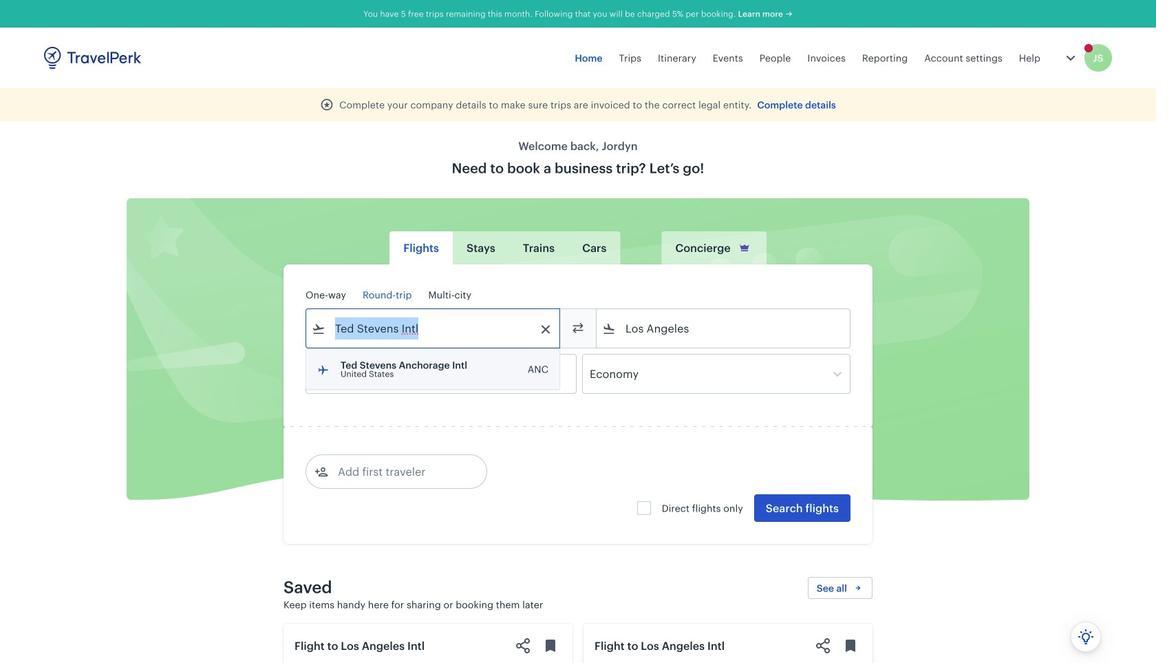 Task type: describe. For each thing, give the bounding box(es) containing it.
From search field
[[326, 317, 542, 339]]

Return text field
[[407, 355, 479, 393]]

Depart text field
[[326, 355, 397, 393]]

Add first traveler search field
[[328, 461, 472, 483]]



Task type: vqa. For each thing, say whether or not it's contained in the screenshot.
1st 'Delta Air Lines' image from the top
no



Task type: locate. For each thing, give the bounding box(es) containing it.
To search field
[[616, 317, 832, 339]]



